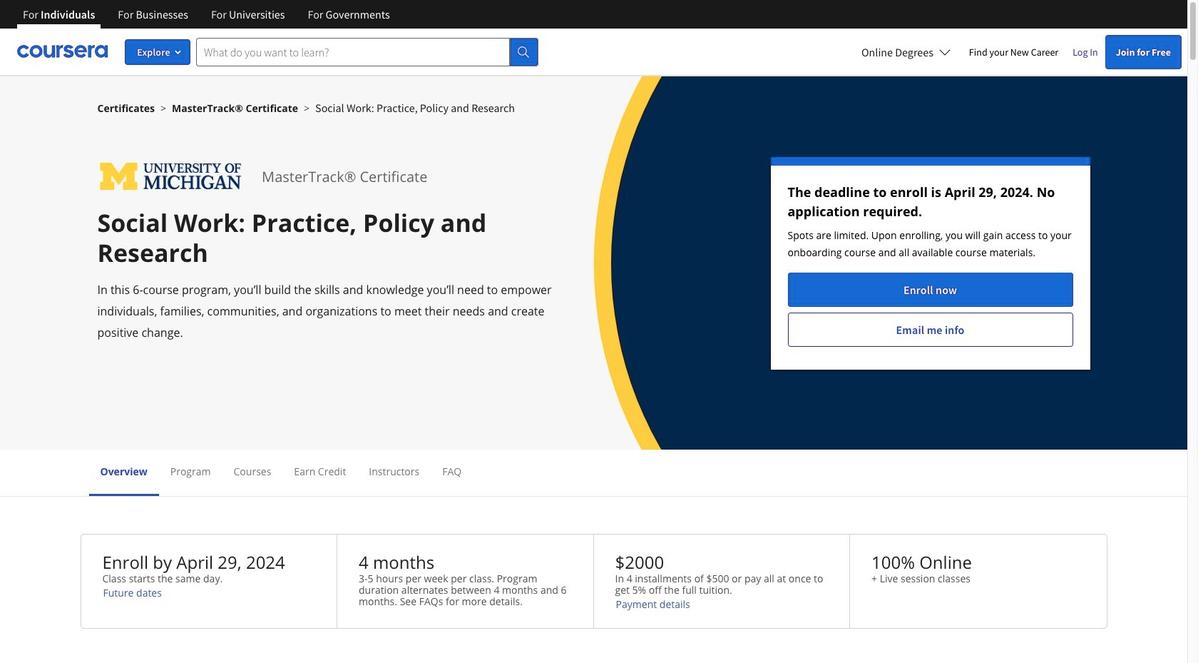 Task type: describe. For each thing, give the bounding box(es) containing it.
banner navigation
[[11, 0, 402, 39]]

university of michigan image
[[97, 157, 245, 196]]

coursera image
[[17, 40, 108, 63]]

What do you want to learn? text field
[[196, 37, 510, 66]]



Task type: locate. For each thing, give the bounding box(es) containing it.
None search field
[[196, 37, 539, 66]]

certificate menu element
[[89, 450, 1099, 496]]

status
[[771, 157, 1091, 370]]



